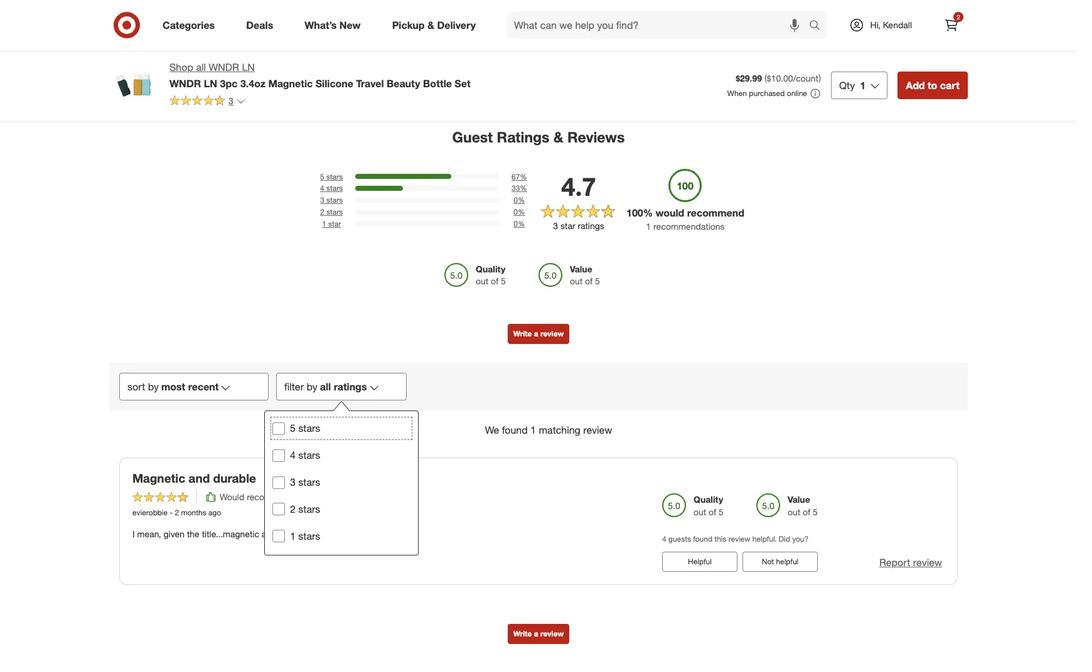 Task type: vqa. For each thing, say whether or not it's contained in the screenshot.
quality out of 5 to the left
yes



Task type: describe. For each thing, give the bounding box(es) containing it.
star for 3
[[561, 220, 576, 231]]

$10.00
[[767, 73, 794, 84]]

% for 5 stars
[[520, 172, 527, 181]]

- inside iottie easy one touch wireless 2 car & desk mount with 10w qi wireless charging mount - black
[[886, 42, 889, 52]]

what's new link
[[294, 11, 377, 39]]

0 horizontal spatial -
[[170, 508, 173, 518]]

reviews
[[568, 128, 625, 146]]

need?
[[388, 529, 413, 540]]

one
[[930, 0, 947, 9]]

sealy sealychill gel memory foam wedge pillow
[[245, 0, 332, 31]]

1 horizontal spatial ln
[[242, 61, 255, 73]]

bottle
[[423, 77, 452, 90]]

2 write from the top
[[514, 629, 532, 639]]

windshield
[[758, 31, 801, 42]]

mean,
[[137, 529, 161, 540]]

add to cart
[[906, 79, 960, 92]]

0 horizontal spatial recommend
[[247, 492, 295, 503]]

plus inside 'jackery explorer 300 plus portable power station sponsored'
[[202, 0, 219, 9]]

qi
[[952, 20, 961, 31]]

0 vertical spatial and
[[189, 471, 210, 486]]

& right "pickup"
[[428, 19, 435, 31]]

2 left "months"
[[175, 508, 179, 518]]

durable.
[[279, 529, 311, 540]]

most
[[161, 381, 185, 393]]

do
[[359, 529, 369, 540]]

shop all wndr ln wndr ln 3pc 3.4oz magnetic silicone travel beauty bottle set
[[170, 61, 471, 90]]

1 vertical spatial 4 stars
[[290, 449, 321, 462]]

blue
[[778, 53, 796, 63]]

pickup & delivery link
[[382, 11, 492, 39]]

shop
[[170, 61, 193, 73]]

would
[[656, 206, 685, 219]]

0 vertical spatial quality out of 5
[[476, 263, 506, 287]]

categories
[[163, 19, 215, 31]]

% for 4 stars
[[520, 184, 527, 193]]

report review
[[880, 557, 943, 569]]

67 %
[[512, 172, 527, 181]]

helpful
[[777, 557, 799, 567]]

guests
[[669, 535, 692, 544]]

4 for 4 guests found this review helpful. did you?
[[663, 535, 667, 544]]

1 star
[[322, 219, 341, 229]]

beauty
[[387, 77, 421, 90]]

deals link
[[236, 11, 289, 39]]

this
[[715, 535, 727, 544]]

% for 2 stars
[[518, 207, 525, 217]]

3pc
[[220, 77, 238, 90]]

0 horizontal spatial found
[[502, 424, 528, 437]]

/count
[[794, 73, 819, 84]]

1 stars checkbox
[[273, 530, 285, 543]]

explorer
[[150, 0, 183, 9]]

33 %
[[512, 184, 527, 193]]

)
[[819, 73, 822, 84]]

would recommend
[[220, 492, 295, 503]]

not helpful
[[762, 557, 799, 567]]

recent
[[188, 381, 219, 393]]

sealychill
[[269, 0, 308, 9]]

0 for 2 stars
[[514, 207, 518, 217]]

0 % for 3 stars
[[514, 196, 525, 205]]

1 horizontal spatial wndr
[[209, 61, 239, 73]]

pickup & delivery
[[392, 19, 476, 31]]

iottie velox magsafe compatible magnetic wireless dashboard & windshield mount with 7.5w wireless charging - dark blue
[[758, 0, 858, 63]]

1 inside the 100 % would recommend 1 recommendations
[[647, 221, 651, 231]]

search button
[[804, 11, 834, 41]]

helpful button
[[663, 552, 738, 572]]

velox
[[781, 0, 802, 9]]

image of wndr ln 3pc 3.4oz magnetic silicone travel beauty bottle set image
[[109, 60, 160, 111]]

2 a from the top
[[534, 629, 539, 639]]

2 inside 2 link
[[957, 13, 961, 21]]

2 link
[[938, 11, 966, 39]]

star for 1
[[329, 219, 341, 229]]

0 vertical spatial 4 stars
[[320, 184, 343, 193]]

0 for 1 star
[[514, 219, 518, 229]]

0 vertical spatial quality
[[476, 263, 506, 274]]

foam
[[280, 9, 302, 20]]

guest
[[453, 128, 493, 146]]

portable
[[117, 9, 150, 20]]

0 for 3 stars
[[514, 196, 518, 205]]

2 horizontal spatial mount
[[959, 31, 985, 42]]

by for sort by
[[148, 381, 159, 393]]

search
[[804, 20, 834, 32]]

100 % would recommend 1 recommendations
[[627, 206, 745, 231]]

1 horizontal spatial ratings
[[578, 220, 605, 231]]

cart
[[941, 79, 960, 92]]

2 inside iottie easy one touch wireless 2 car & desk mount with 10w qi wireless charging mount - black
[[921, 9, 926, 20]]

magnetic and durable
[[133, 471, 256, 486]]

categories link
[[152, 11, 231, 39]]

when
[[728, 89, 747, 98]]

1 vertical spatial quality out of 5
[[694, 494, 724, 518]]

wireless up black
[[886, 31, 919, 42]]

guest ratings & reviews
[[453, 128, 625, 146]]

0 vertical spatial 4
[[320, 184, 325, 193]]

wireless down easy
[[886, 9, 919, 20]]

what
[[313, 529, 334, 540]]

recommendations
[[654, 221, 725, 231]]

report review button
[[880, 556, 943, 570]]

ago
[[209, 508, 221, 518]]

1 vertical spatial ln
[[204, 77, 217, 90]]

1 horizontal spatial all
[[320, 381, 331, 393]]

3 stars checkbox
[[273, 476, 285, 489]]

1 horizontal spatial found
[[694, 535, 713, 544]]

1 vertical spatial 3 stars
[[290, 476, 321, 489]]

1 a from the top
[[534, 329, 539, 339]]

67
[[512, 172, 520, 181]]

wedge
[[304, 9, 332, 20]]

jackery for plus
[[501, 0, 532, 9]]

did
[[779, 535, 791, 544]]

qty 1
[[840, 79, 866, 92]]

2 right the 2 stars option
[[290, 503, 296, 516]]

300
[[185, 0, 200, 9]]

touch
[[949, 0, 972, 9]]

0 vertical spatial 2 stars
[[320, 207, 343, 217]]

7.5w
[[758, 42, 778, 52]]

1 sponsored link from the left
[[373, 0, 476, 29]]

0 vertical spatial value
[[570, 263, 593, 274]]

sealy sealychill gel memory foam wedge pillow link
[[245, 0, 348, 40]]

evierobbie - 2 months ago
[[133, 508, 221, 518]]

to
[[928, 79, 938, 92]]

what's new
[[305, 19, 361, 31]]

delivery
[[437, 19, 476, 31]]

easy
[[909, 0, 928, 9]]

we
[[485, 424, 499, 437]]

magsafe
[[804, 0, 840, 9]]

memory
[[245, 9, 278, 20]]

add
[[906, 79, 926, 92]]

1 write a review button from the top
[[508, 324, 570, 345]]



Task type: locate. For each thing, give the bounding box(es) containing it.
0 vertical spatial 100
[[501, 9, 516, 20]]

months
[[181, 508, 206, 518]]

1 by from the left
[[148, 381, 159, 393]]

0 vertical spatial ratings
[[578, 220, 605, 231]]

charging down 10w
[[921, 31, 957, 42]]

1 stars
[[290, 530, 321, 543]]

0 horizontal spatial wndr
[[170, 77, 201, 90]]

jackery up portable
[[117, 0, 147, 9]]

by right filter
[[307, 381, 318, 393]]

1 vertical spatial value out of 5
[[788, 494, 818, 518]]

2 by from the left
[[307, 381, 318, 393]]

0 vertical spatial write a review
[[514, 329, 564, 339]]

all inside shop all wndr ln wndr ln 3pc 3.4oz magnetic silicone travel beauty bottle set
[[196, 61, 206, 73]]

recommend up the 2 stars option
[[247, 492, 295, 503]]

sponsored inside 'jackery solar generator 100 plus sponsored'
[[501, 20, 538, 29]]

would
[[220, 492, 245, 503]]

iottie up compatible
[[758, 0, 779, 9]]

& inside iottie easy one touch wireless 2 car & desk mount with 10w qi wireless charging mount - black
[[945, 9, 950, 20]]

and up "months"
[[189, 471, 210, 486]]

3
[[229, 95, 234, 106], [320, 196, 325, 205], [554, 220, 558, 231], [290, 476, 296, 489]]

and left durable.
[[262, 529, 277, 540]]

4 for 4 stars
[[290, 449, 296, 462]]

0 vertical spatial 3 stars
[[320, 196, 343, 205]]

magnetic up evierobbie
[[133, 471, 185, 486]]

charging inside iottie easy one touch wireless 2 car & desk mount with 10w qi wireless charging mount - black
[[921, 31, 957, 42]]

0 horizontal spatial with
[[831, 31, 847, 42]]

ln up 3.4oz
[[242, 61, 255, 73]]

iottie up kendall at the top of the page
[[886, 0, 907, 9]]

1 horizontal spatial -
[[854, 42, 858, 52]]

4 left guests
[[663, 535, 667, 544]]

5 stars right 5 stars checkbox
[[290, 422, 321, 435]]

4 stars checkbox
[[273, 450, 285, 462]]

100 inside the 100 % would recommend 1 recommendations
[[627, 206, 644, 219]]

quality out of 5
[[476, 263, 506, 287], [694, 494, 724, 518]]

1 vertical spatial 0
[[514, 207, 518, 217]]

add to cart button
[[898, 72, 969, 99]]

hi,
[[871, 19, 881, 30]]

4.7
[[562, 171, 597, 202]]

0 vertical spatial value out of 5
[[570, 263, 600, 287]]

more
[[336, 529, 356, 540]]

0 horizontal spatial iottie
[[758, 0, 779, 9]]

with inside iottie velox magsafe compatible magnetic wireless dashboard & windshield mount with 7.5w wireless charging - dark blue
[[831, 31, 847, 42]]

kendall
[[884, 19, 913, 30]]

dark
[[758, 53, 776, 63]]

2 horizontal spatial magnetic
[[805, 9, 842, 20]]

title...magnetic
[[202, 529, 259, 540]]

% inside the 100 % would recommend 1 recommendations
[[644, 206, 653, 219]]

5
[[320, 172, 325, 181], [501, 276, 506, 287], [596, 276, 600, 287], [290, 422, 296, 435], [719, 507, 724, 518], [813, 507, 818, 518]]

0 horizontal spatial mount
[[803, 31, 828, 42]]

ln left 3pc
[[204, 77, 217, 90]]

5 stars up 1 star on the left of the page
[[320, 172, 343, 181]]

0 horizontal spatial magnetic
[[133, 471, 185, 486]]

- left black
[[886, 42, 889, 52]]

by for filter by
[[307, 381, 318, 393]]

1 horizontal spatial quality
[[694, 494, 724, 505]]

-
[[854, 42, 858, 52], [886, 42, 889, 52], [170, 508, 173, 518]]

1 vertical spatial magnetic
[[268, 77, 313, 90]]

1 vertical spatial all
[[320, 381, 331, 393]]

- up qty 1
[[854, 42, 858, 52]]

mount inside iottie velox magsafe compatible magnetic wireless dashboard & windshield mount with 7.5w wireless charging - dark blue
[[803, 31, 828, 42]]

(
[[765, 73, 767, 84]]

1 write from the top
[[514, 329, 532, 339]]

sponsored inside 'jackery explorer 300 plus portable power station sponsored'
[[117, 20, 154, 29]]

iottie inside iottie easy one touch wireless 2 car & desk mount with 10w qi wireless charging mount - black
[[886, 0, 907, 9]]

1 vertical spatial and
[[262, 529, 277, 540]]

0 horizontal spatial charging
[[816, 42, 852, 52]]

2 write a review button from the top
[[508, 624, 570, 645]]

jackery inside 'jackery solar generator 100 plus sponsored'
[[501, 0, 532, 9]]

set
[[455, 77, 471, 90]]

evierobbie
[[133, 508, 168, 518]]

1 horizontal spatial 4
[[320, 184, 325, 193]]

gel
[[310, 0, 324, 9]]

review inside report review button
[[914, 557, 943, 569]]

all right shop
[[196, 61, 206, 73]]

1 jackery from the left
[[117, 0, 147, 9]]

1 horizontal spatial recommend
[[688, 206, 745, 219]]

1 vertical spatial 100
[[627, 206, 644, 219]]

purchased
[[750, 89, 785, 98]]

plus right 300
[[202, 0, 219, 9]]

4 right 4 stars checkbox
[[290, 449, 296, 462]]

2 iottie from the left
[[886, 0, 907, 9]]

& inside iottie velox magsafe compatible magnetic wireless dashboard & windshield mount with 7.5w wireless charging - dark blue
[[839, 20, 844, 31]]

0 vertical spatial write
[[514, 329, 532, 339]]

1 horizontal spatial sponsored link
[[629, 0, 732, 18]]

100 left would
[[627, 206, 644, 219]]

matching
[[539, 424, 581, 437]]

mount down the qi
[[959, 31, 985, 42]]

jackery solar generator 100 plus sponsored
[[501, 0, 597, 29]]

0 vertical spatial with
[[913, 20, 930, 31]]

helpful.
[[753, 535, 777, 544]]

2 stars up 1 star on the left of the page
[[320, 207, 343, 217]]

4 up 1 star on the left of the page
[[320, 184, 325, 193]]

2 horizontal spatial -
[[886, 42, 889, 52]]

$29.99 ( $10.00 /count )
[[736, 73, 822, 84]]

& right car
[[945, 9, 950, 20]]

mount down dashboard
[[803, 31, 828, 42]]

hi, kendall
[[871, 19, 913, 30]]

- right evierobbie
[[170, 508, 173, 518]]

1 vertical spatial write
[[514, 629, 532, 639]]

jackery
[[117, 0, 147, 9], [501, 0, 532, 9]]

iottie easy one touch wireless 2 car & desk mount with 10w qi wireless charging mount - black
[[886, 0, 985, 52]]

0 horizontal spatial ratings
[[334, 381, 367, 393]]

desk
[[953, 9, 973, 20]]

1 vertical spatial write a review
[[514, 629, 564, 639]]

with
[[913, 20, 930, 31], [831, 31, 847, 42]]

0 vertical spatial write a review button
[[508, 324, 570, 345]]

1 horizontal spatial magnetic
[[268, 77, 313, 90]]

found left this
[[694, 535, 713, 544]]

1 horizontal spatial with
[[913, 20, 930, 31]]

iottie for iottie easy one touch wireless 2 car & desk mount with 10w qi wireless charging mount - black
[[886, 0, 907, 9]]

with down car
[[913, 20, 930, 31]]

with for dashboard
[[831, 31, 847, 42]]

iottie inside iottie velox magsafe compatible magnetic wireless dashboard & windshield mount with 7.5w wireless charging - dark blue
[[758, 0, 779, 9]]

2 stars
[[320, 207, 343, 217], [290, 503, 321, 516]]

100 right delivery
[[501, 9, 516, 20]]

0 horizontal spatial by
[[148, 381, 159, 393]]

mount
[[886, 20, 911, 31], [803, 31, 828, 42], [959, 31, 985, 42]]

plus down solar
[[518, 9, 535, 20]]

write
[[514, 329, 532, 339], [514, 629, 532, 639]]

0 vertical spatial a
[[534, 329, 539, 339]]

2 up 1 star on the left of the page
[[320, 207, 325, 217]]

0 horizontal spatial ln
[[204, 77, 217, 90]]

1 vertical spatial 0 %
[[514, 207, 525, 217]]

1 horizontal spatial charging
[[921, 31, 957, 42]]

2 sponsored link from the left
[[629, 0, 732, 18]]

1 horizontal spatial and
[[262, 529, 277, 540]]

1 horizontal spatial value
[[788, 494, 811, 505]]

1 0 % from the top
[[514, 196, 525, 205]]

jackery left solar
[[501, 0, 532, 9]]

out
[[476, 276, 489, 287], [570, 276, 583, 287], [694, 507, 707, 518], [788, 507, 801, 518]]

charging inside iottie velox magsafe compatible magnetic wireless dashboard & windshield mount with 7.5w wireless charging - dark blue
[[816, 42, 852, 52]]

3 link
[[170, 95, 246, 109]]

0 % for 1 star
[[514, 219, 525, 229]]

What can we help you find? suggestions appear below search field
[[507, 11, 813, 39]]

0 vertical spatial 0
[[514, 196, 518, 205]]

dashboard
[[793, 20, 836, 31]]

100
[[501, 9, 516, 20], [627, 206, 644, 219]]

given
[[164, 529, 185, 540]]

$29.99
[[736, 73, 763, 84]]

deals
[[246, 19, 273, 31]]

2 jackery from the left
[[501, 0, 532, 9]]

mount for wireless
[[886, 20, 911, 31]]

& right search
[[839, 20, 844, 31]]

1 0 from the top
[[514, 196, 518, 205]]

by right sort
[[148, 381, 159, 393]]

helpful
[[688, 557, 712, 567]]

0 vertical spatial magnetic
[[805, 9, 842, 20]]

2 down touch
[[957, 13, 961, 21]]

0 horizontal spatial 100
[[501, 9, 516, 20]]

compatible
[[758, 9, 803, 20]]

0 vertical spatial wndr
[[209, 61, 239, 73]]

2 horizontal spatial 4
[[663, 535, 667, 544]]

found
[[502, 424, 528, 437], [694, 535, 713, 544]]

we found 1 matching review
[[485, 424, 613, 437]]

4 stars right 4 stars checkbox
[[290, 449, 321, 462]]

1 horizontal spatial mount
[[886, 20, 911, 31]]

you
[[371, 529, 386, 540]]

0 %
[[514, 196, 525, 205], [514, 207, 525, 217], [514, 219, 525, 229]]

& right ratings
[[554, 128, 564, 146]]

1 horizontal spatial plus
[[518, 9, 535, 20]]

power
[[153, 9, 177, 20]]

1 vertical spatial 5 stars
[[290, 422, 321, 435]]

mount right 'hi,' at the top of page
[[886, 20, 911, 31]]

wireless up windshield
[[758, 20, 791, 31]]

2 vertical spatial magnetic
[[133, 471, 185, 486]]

5 stars checkbox
[[273, 423, 285, 435]]

car
[[929, 9, 942, 20]]

iottie for iottie velox magsafe compatible magnetic wireless dashboard & windshield mount with 7.5w wireless charging - dark blue
[[758, 0, 779, 9]]

0 vertical spatial 5 stars
[[320, 172, 343, 181]]

quality
[[476, 263, 506, 274], [694, 494, 724, 505]]

wndr down shop
[[170, 77, 201, 90]]

0 horizontal spatial jackery
[[117, 0, 147, 9]]

durable
[[213, 471, 256, 486]]

jackery explorer 300 plus portable power station sponsored
[[117, 0, 219, 29]]

online
[[788, 89, 808, 98]]

2
[[921, 9, 926, 20], [957, 13, 961, 21], [320, 207, 325, 217], [290, 503, 296, 516], [175, 508, 179, 518]]

4 stars up 1 star on the left of the page
[[320, 184, 343, 193]]

value up you?
[[788, 494, 811, 505]]

1 horizontal spatial value out of 5
[[788, 494, 818, 518]]

1 vertical spatial recommend
[[247, 492, 295, 503]]

magnetic down magsafe
[[805, 9, 842, 20]]

plus inside 'jackery solar generator 100 plus sponsored'
[[518, 9, 535, 20]]

by
[[148, 381, 159, 393], [307, 381, 318, 393]]

1 horizontal spatial iottie
[[886, 0, 907, 9]]

0 horizontal spatial star
[[329, 219, 341, 229]]

jackery for portable
[[117, 0, 147, 9]]

0 horizontal spatial value
[[570, 263, 593, 274]]

0 horizontal spatial value out of 5
[[570, 263, 600, 287]]

1 vertical spatial ratings
[[334, 381, 367, 393]]

black
[[892, 42, 913, 52]]

report
[[880, 557, 911, 569]]

1 vertical spatial plus
[[518, 9, 535, 20]]

1 horizontal spatial by
[[307, 381, 318, 393]]

3 0 from the top
[[514, 219, 518, 229]]

1 horizontal spatial quality out of 5
[[694, 494, 724, 518]]

charging
[[921, 31, 957, 42], [816, 42, 852, 52]]

recommend inside the 100 % would recommend 1 recommendations
[[688, 206, 745, 219]]

1 horizontal spatial 100
[[627, 206, 644, 219]]

value
[[570, 263, 593, 274], [788, 494, 811, 505]]

value down 3 star ratings at top
[[570, 263, 593, 274]]

3 0 % from the top
[[514, 219, 525, 229]]

0 horizontal spatial all
[[196, 61, 206, 73]]

0 % for 2 stars
[[514, 207, 525, 217]]

0 horizontal spatial and
[[189, 471, 210, 486]]

with for car
[[913, 20, 930, 31]]

1 horizontal spatial jackery
[[501, 0, 532, 9]]

1 vertical spatial 2 stars
[[290, 503, 321, 516]]

1 write a review from the top
[[514, 329, 564, 339]]

% for 1 star
[[518, 219, 525, 229]]

0 horizontal spatial quality out of 5
[[476, 263, 506, 287]]

1 vertical spatial a
[[534, 629, 539, 639]]

2 0 % from the top
[[514, 207, 525, 217]]

0 horizontal spatial sponsored link
[[373, 0, 476, 29]]

magnetic inside iottie velox magsafe compatible magnetic wireless dashboard & windshield mount with 7.5w wireless charging - dark blue
[[805, 9, 842, 20]]

sealy
[[245, 0, 267, 9]]

star
[[329, 219, 341, 229], [561, 220, 576, 231]]

1 horizontal spatial star
[[561, 220, 576, 231]]

3 stars right 3 stars option
[[290, 476, 321, 489]]

with inside iottie easy one touch wireless 2 car & desk mount with 10w qi wireless charging mount - black
[[913, 20, 930, 31]]

0 vertical spatial recommend
[[688, 206, 745, 219]]

2 write a review from the top
[[514, 629, 564, 639]]

with down dashboard
[[831, 31, 847, 42]]

1 vertical spatial quality
[[694, 494, 724, 505]]

wndr up 3pc
[[209, 61, 239, 73]]

i mean, given the title...magnetic and durable. what more do you need?
[[133, 529, 413, 540]]

magnetic right 3.4oz
[[268, 77, 313, 90]]

when purchased online
[[728, 89, 808, 98]]

all right filter
[[320, 381, 331, 393]]

magnetic inside shop all wndr ln wndr ln 3pc 3.4oz magnetic silicone travel beauty bottle set
[[268, 77, 313, 90]]

mount for charging
[[803, 31, 828, 42]]

1 iottie from the left
[[758, 0, 779, 9]]

wireless up blue
[[780, 42, 813, 52]]

filter
[[285, 381, 304, 393]]

2 vertical spatial 4
[[663, 535, 667, 544]]

3.4oz
[[241, 77, 266, 90]]

found right we
[[502, 424, 528, 437]]

value out of 5 up you?
[[788, 494, 818, 518]]

- inside iottie velox magsafe compatible magnetic wireless dashboard & windshield mount with 7.5w wireless charging - dark blue
[[854, 42, 858, 52]]

recommend up 'recommendations'
[[688, 206, 745, 219]]

1 vertical spatial found
[[694, 535, 713, 544]]

ratings
[[578, 220, 605, 231], [334, 381, 367, 393]]

2 stars checkbox
[[273, 503, 285, 516]]

value out of 5 down 3 star ratings at top
[[570, 263, 600, 287]]

1 vertical spatial wndr
[[170, 77, 201, 90]]

1 vertical spatial value
[[788, 494, 811, 505]]

ratings down '4.7'
[[578, 220, 605, 231]]

1
[[861, 79, 866, 92], [322, 219, 326, 229], [647, 221, 651, 231], [531, 424, 536, 437], [290, 530, 296, 543]]

ln
[[242, 61, 255, 73], [204, 77, 217, 90]]

2 stars right the 2 stars option
[[290, 503, 321, 516]]

iottie easy one touch wireless 2 car & desk mount with 10w qi wireless charging mount - black link
[[886, 0, 989, 52]]

wndr
[[209, 61, 239, 73], [170, 77, 201, 90]]

3 star ratings
[[554, 220, 605, 231]]

100 inside 'jackery solar generator 100 plus sponsored'
[[501, 9, 516, 20]]

4
[[320, 184, 325, 193], [290, 449, 296, 462], [663, 535, 667, 544]]

0 vertical spatial ln
[[242, 61, 255, 73]]

2 vertical spatial 0
[[514, 219, 518, 229]]

3 stars up 1 star on the left of the page
[[320, 196, 343, 205]]

2 down easy
[[921, 9, 926, 20]]

0 horizontal spatial plus
[[202, 0, 219, 9]]

jackery inside 'jackery explorer 300 plus portable power station sponsored'
[[117, 0, 147, 9]]

charging down search button
[[816, 42, 852, 52]]

solar
[[534, 0, 555, 9]]

0 vertical spatial plus
[[202, 0, 219, 9]]

0 horizontal spatial 4
[[290, 449, 296, 462]]

2 0 from the top
[[514, 207, 518, 217]]

0 horizontal spatial quality
[[476, 263, 506, 274]]

% for 3 stars
[[518, 196, 525, 205]]

pickup
[[392, 19, 425, 31]]

33
[[512, 184, 520, 193]]

10w
[[932, 20, 950, 31]]

ratings right filter
[[334, 381, 367, 393]]

travel
[[356, 77, 384, 90]]



